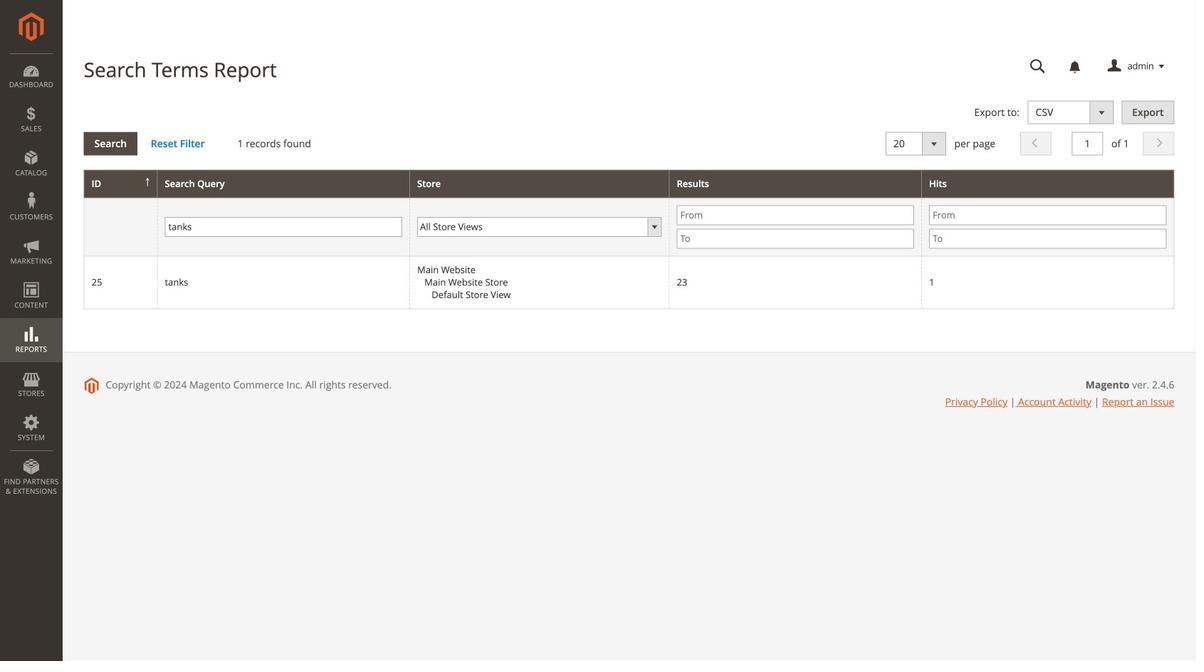 Task type: describe. For each thing, give the bounding box(es) containing it.
to text field for second from text box from the right
[[677, 229, 915, 249]]

magento admin panel image
[[19, 12, 44, 41]]



Task type: locate. For each thing, give the bounding box(es) containing it.
to text field for 2nd from text box
[[930, 229, 1167, 249]]

0 horizontal spatial to text field
[[677, 229, 915, 249]]

None text field
[[1072, 132, 1104, 156]]

1 horizontal spatial from text field
[[930, 205, 1167, 225]]

1 from text field from the left
[[677, 205, 915, 225]]

1 horizontal spatial to text field
[[930, 229, 1167, 249]]

None text field
[[1021, 54, 1056, 79], [165, 217, 402, 237], [1021, 54, 1056, 79], [165, 217, 402, 237]]

menu bar
[[0, 53, 63, 504]]

0 horizontal spatial from text field
[[677, 205, 915, 225]]

From text field
[[677, 205, 915, 225], [930, 205, 1167, 225]]

To text field
[[677, 229, 915, 249], [930, 229, 1167, 249]]

2 from text field from the left
[[930, 205, 1167, 225]]

2 to text field from the left
[[930, 229, 1167, 249]]

1 to text field from the left
[[677, 229, 915, 249]]



